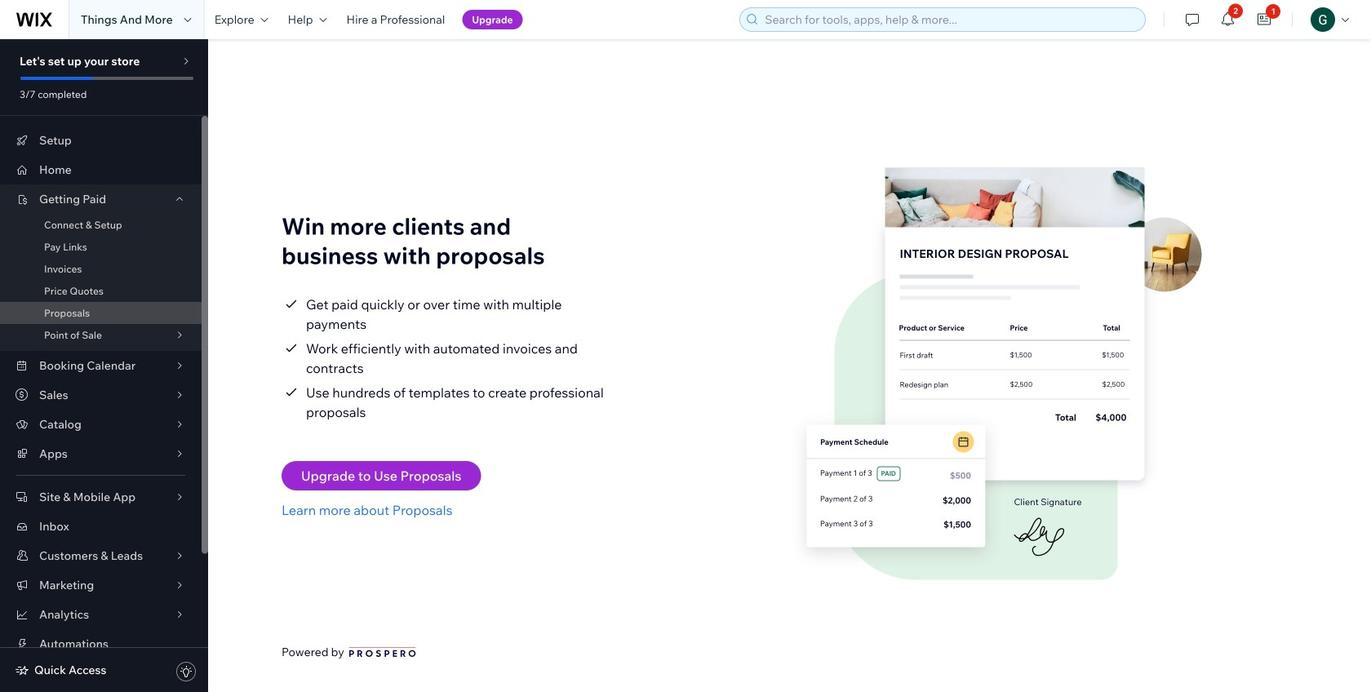 Task type: describe. For each thing, give the bounding box(es) containing it.
sidebar element
[[0, 39, 208, 692]]



Task type: locate. For each thing, give the bounding box(es) containing it.
Search for tools, apps, help & more... field
[[760, 8, 1141, 31]]



Task type: vqa. For each thing, say whether or not it's contained in the screenshot.
Sidebar Element
yes



